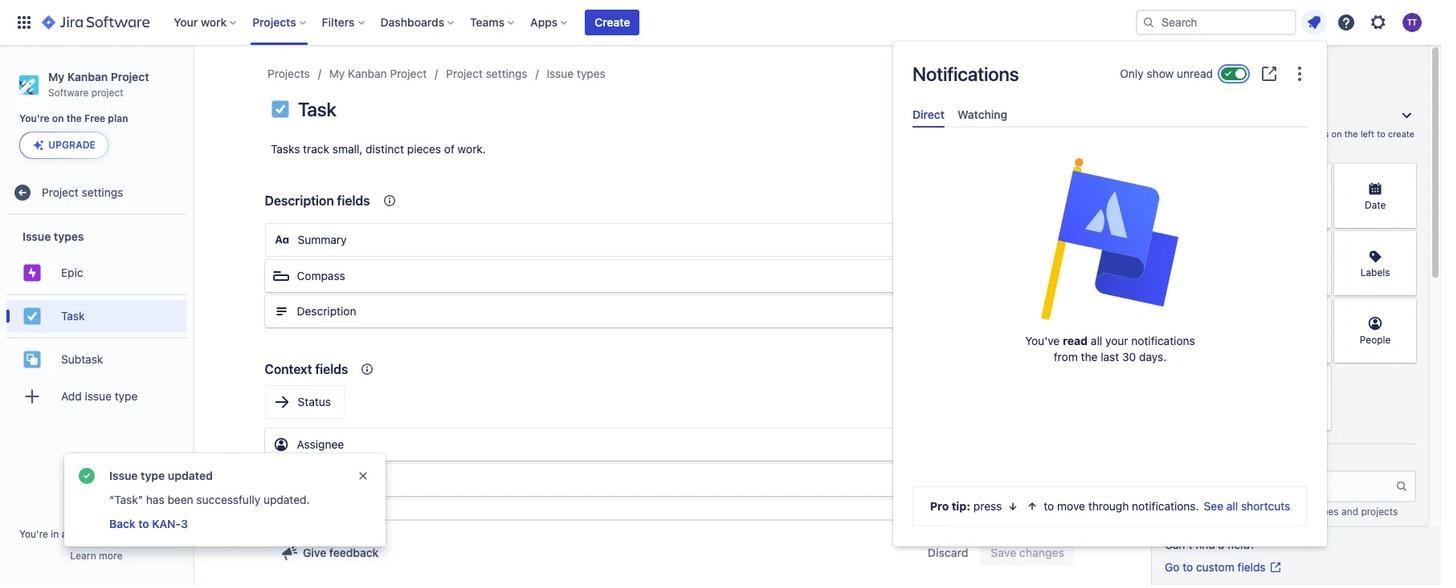 Task type: locate. For each thing, give the bounding box(es) containing it.
open field configuration image inside start date 'button'
[[1043, 506, 1062, 526]]

issue right add
[[85, 390, 112, 403]]

my inside my kanban project software project
[[48, 70, 64, 84]]

0 vertical spatial project
[[91, 87, 123, 99]]

epic link
[[6, 257, 186, 290]]

0 horizontal spatial project
[[91, 87, 123, 99]]

projects button
[[248, 10, 312, 35]]

projects inside dropdown button
[[253, 15, 296, 29]]

0 horizontal spatial issue types
[[23, 230, 84, 243]]

project left 3
[[141, 529, 173, 541]]

small,
[[333, 142, 363, 156]]

1 vertical spatial more information image
[[1311, 233, 1330, 252]]

0 vertical spatial projects
[[253, 15, 296, 29]]

a down drag
[[1165, 140, 1170, 150]]

project settings link down "upgrade"
[[6, 177, 186, 209]]

banner
[[0, 0, 1442, 45]]

1 vertical spatial types
[[54, 230, 84, 243]]

all right see
[[1227, 500, 1239, 514]]

projects link
[[268, 64, 310, 84]]

1 vertical spatial you're
[[19, 529, 48, 541]]

context
[[265, 362, 312, 377]]

2 horizontal spatial type
[[1217, 129, 1235, 139]]

1 vertical spatial on
[[1332, 129, 1343, 139]]

my kanban project software project
[[48, 70, 149, 99]]

the
[[66, 113, 82, 125], [1278, 129, 1292, 139], [1345, 129, 1359, 139], [1081, 351, 1098, 364]]

other
[[1261, 506, 1285, 518]]

0 horizontal spatial task
[[61, 309, 85, 323]]

0 horizontal spatial settings
[[82, 186, 123, 199]]

1 vertical spatial project settings
[[42, 186, 123, 199]]

the left the last
[[1081, 351, 1098, 364]]

you're
[[19, 113, 50, 125], [19, 529, 48, 541]]

track
[[303, 142, 330, 156]]

type down subtask link
[[115, 390, 138, 403]]

tab list
[[907, 101, 1315, 128]]

learn more
[[70, 551, 123, 563]]

upgrade button
[[20, 133, 108, 159]]

fields left more information about the context fields image
[[337, 194, 370, 208]]

kanban down filters dropdown button
[[348, 67, 387, 80]]

description down compass
[[297, 305, 356, 318]]

0 horizontal spatial from
[[1054, 351, 1078, 364]]

custom down drag
[[1173, 140, 1204, 150]]

custom inside the drag a field type to one of the sections on the left to create a custom field for this issue type.
[[1173, 140, 1204, 150]]

open field configuration image
[[1043, 471, 1062, 490], [1043, 506, 1062, 526]]

projects
[[1362, 506, 1399, 518]]

1 horizontal spatial of
[[1267, 129, 1275, 139]]

you're left in
[[19, 529, 48, 541]]

back to kan-3
[[109, 518, 188, 531]]

"task" has been successfully updated.
[[109, 493, 310, 507]]

to right back
[[138, 518, 149, 531]]

notifications image
[[1305, 13, 1324, 32]]

sections
[[1294, 129, 1330, 139]]

of inside the drag a field type to one of the sections on the left to create a custom field for this issue type.
[[1267, 129, 1275, 139]]

of right one
[[1267, 129, 1275, 139]]

0 horizontal spatial project settings
[[42, 186, 123, 199]]

0 vertical spatial more information image
[[1396, 166, 1415, 185]]

0 vertical spatial type
[[1217, 129, 1235, 139]]

my right projects "link"
[[329, 67, 345, 80]]

2 you're from the top
[[19, 529, 48, 541]]

kanban inside "link"
[[348, 67, 387, 80]]

types up epic at left top
[[54, 230, 84, 243]]

learn
[[70, 551, 96, 563]]

1 horizontal spatial all
[[1227, 500, 1239, 514]]

from down you've read
[[1054, 351, 1078, 364]]

1 vertical spatial of
[[444, 142, 455, 156]]

1 vertical spatial task
[[61, 309, 85, 323]]

jira software image
[[42, 13, 150, 32], [42, 13, 150, 32]]

2 open field configuration image from the top
[[1043, 506, 1062, 526]]

0 horizontal spatial issue
[[23, 230, 51, 243]]

0 vertical spatial project settings
[[446, 67, 528, 80]]

reuse
[[1165, 506, 1193, 518]]

projects for projects dropdown button
[[253, 15, 296, 29]]

project
[[91, 87, 123, 99], [141, 529, 173, 541]]

issue types down primary element
[[547, 67, 606, 80]]

0 horizontal spatial types
[[54, 230, 84, 243]]

more information image
[[1396, 166, 1415, 185], [1396, 233, 1415, 252], [1311, 301, 1330, 320]]

projects up projects "link"
[[253, 15, 296, 29]]

1 horizontal spatial task
[[298, 98, 336, 121]]

0 horizontal spatial my
[[48, 70, 64, 84]]

1 vertical spatial open field configuration image
[[1043, 506, 1062, 526]]

has
[[146, 493, 164, 507]]

1 horizontal spatial my
[[329, 67, 345, 80]]

issue types up epic at left top
[[23, 230, 84, 243]]

0 vertical spatial on
[[52, 113, 64, 125]]

0 horizontal spatial all
[[1091, 334, 1103, 348]]

project settings down "upgrade"
[[42, 186, 123, 199]]

on
[[52, 113, 64, 125], [1332, 129, 1343, 139]]

1 vertical spatial from
[[1237, 506, 1259, 518]]

edit
[[964, 102, 985, 116]]

project up plan
[[91, 87, 123, 99]]

2 horizontal spatial types
[[1314, 506, 1339, 518]]

my up the software
[[48, 70, 64, 84]]

this
[[1242, 140, 1257, 150]]

1 vertical spatial more information image
[[1396, 233, 1415, 252]]

task right issue type icon
[[298, 98, 336, 121]]

success image
[[77, 467, 96, 486]]

start
[[297, 509, 322, 522]]

2 vertical spatial issue
[[109, 469, 138, 483]]

1 vertical spatial custom
[[1197, 561, 1235, 575]]

description inside button
[[297, 305, 356, 318]]

task down epic at left top
[[61, 309, 85, 323]]

my kanban project
[[329, 67, 427, 80]]

apps button
[[526, 10, 574, 35]]

create
[[595, 15, 630, 29]]

0 vertical spatial more information image
[[1311, 166, 1330, 185]]

project down dashboards
[[390, 67, 427, 80]]

on right "sections" on the top of the page
[[1332, 129, 1343, 139]]

add issue type image
[[23, 388, 42, 407]]

types left and
[[1314, 506, 1339, 518]]

type up 'has'
[[141, 469, 165, 483]]

see all shortcuts button
[[1204, 499, 1291, 515]]

subtask
[[61, 353, 103, 366]]

2 vertical spatial more information image
[[1396, 301, 1415, 320]]

0 vertical spatial you're
[[19, 113, 50, 125]]

your work
[[174, 15, 227, 29]]

custom down can't find a field?
[[1197, 561, 1235, 575]]

tab list inside notifications dialog
[[907, 101, 1315, 128]]

a right in
[[62, 529, 67, 541]]

project settings
[[446, 67, 528, 80], [42, 186, 123, 199]]

type
[[1217, 129, 1235, 139], [115, 390, 138, 403], [141, 469, 165, 483]]

more
[[99, 551, 123, 563]]

on up upgrade button
[[52, 113, 64, 125]]

settings down teams dropdown button
[[486, 67, 528, 80]]

tip:
[[952, 500, 971, 514]]

back
[[109, 518, 135, 531]]

open field configuration image inside description button
[[1043, 302, 1062, 321]]

settings image
[[1369, 13, 1389, 32]]

2 open field configuration image from the top
[[1043, 302, 1062, 321]]

0 vertical spatial issue types
[[547, 67, 606, 80]]

edit workflow button
[[938, 96, 1046, 122]]

0 horizontal spatial issue
[[85, 390, 112, 403]]

1 vertical spatial all
[[1227, 500, 1239, 514]]

from inside all your notifications from the last 30 days.
[[1054, 351, 1078, 364]]

to right arrow up icon
[[1044, 500, 1055, 514]]

project settings link
[[446, 64, 528, 84], [6, 177, 186, 209]]

assignee button
[[265, 429, 1069, 461]]

0 vertical spatial open field configuration image
[[1043, 267, 1062, 286]]

kan-
[[152, 518, 181, 531]]

a right find
[[1219, 538, 1225, 552]]

start date button
[[265, 500, 1069, 532]]

issue down apps dropdown button
[[547, 67, 574, 80]]

open field configuration image up move
[[1043, 471, 1062, 490]]

apps
[[531, 15, 558, 29]]

1 you're from the top
[[19, 113, 50, 125]]

0 horizontal spatial project settings link
[[6, 177, 186, 209]]

task inside group
[[61, 309, 85, 323]]

drag
[[1165, 129, 1186, 139]]

0 vertical spatial custom
[[1173, 140, 1204, 150]]

to inside notifications dialog
[[1044, 500, 1055, 514]]

issue up epic link
[[23, 230, 51, 243]]

kanban
[[348, 67, 387, 80], [67, 70, 108, 84]]

1 horizontal spatial project settings link
[[446, 64, 528, 84]]

filters
[[322, 15, 355, 29]]

1 horizontal spatial kanban
[[348, 67, 387, 80]]

date
[[325, 509, 348, 522]]

1 horizontal spatial type
[[141, 469, 165, 483]]

projects up issue type icon
[[268, 67, 310, 80]]

project settings link down teams dropdown button
[[446, 64, 528, 84]]

assignee
[[297, 438, 344, 452]]

types
[[577, 67, 606, 80], [54, 230, 84, 243], [1314, 506, 1339, 518]]

1 horizontal spatial issue types
[[547, 67, 606, 80]]

arrow up image
[[1027, 501, 1039, 514]]

type up for
[[1217, 129, 1235, 139]]

issue types inside group
[[23, 230, 84, 243]]

to right the go
[[1183, 561, 1194, 575]]

0 vertical spatial issue
[[1260, 140, 1281, 150]]

1 vertical spatial project
[[141, 529, 173, 541]]

my inside "link"
[[329, 67, 345, 80]]

press
[[974, 500, 1002, 514]]

type.
[[1284, 140, 1305, 150]]

issue down one
[[1260, 140, 1281, 150]]

1 vertical spatial type
[[115, 390, 138, 403]]

of
[[1267, 129, 1275, 139], [444, 142, 455, 156]]

1 horizontal spatial settings
[[486, 67, 528, 80]]

issue right the other
[[1288, 506, 1312, 518]]

1 vertical spatial issue
[[85, 390, 112, 403]]

your
[[174, 15, 198, 29]]

27
[[1196, 506, 1207, 518]]

add
[[61, 390, 82, 403]]

1 vertical spatial open field configuration image
[[1043, 302, 1062, 321]]

context fields
[[265, 362, 348, 377]]

primary element
[[10, 0, 1136, 45]]

0 horizontal spatial on
[[52, 113, 64, 125]]

from left the other
[[1237, 506, 1259, 518]]

from for other
[[1237, 506, 1259, 518]]

of left work.
[[444, 142, 455, 156]]

2 vertical spatial type
[[141, 469, 165, 483]]

types down primary element
[[577, 67, 606, 80]]

2 vertical spatial issue
[[1288, 506, 1312, 518]]

project settings down teams dropdown button
[[446, 67, 528, 80]]

tasks
[[271, 142, 300, 156]]

all inside all your notifications from the last 30 days.
[[1091, 334, 1103, 348]]

to up this
[[1238, 129, 1246, 139]]

2 horizontal spatial issue
[[547, 67, 574, 80]]

kanban up the software
[[67, 70, 108, 84]]

to
[[1238, 129, 1246, 139], [1378, 129, 1386, 139], [1044, 500, 1055, 514], [138, 518, 149, 531], [1183, 561, 1194, 575]]

the left left
[[1345, 129, 1359, 139]]

tab list containing direct
[[907, 101, 1315, 128]]

open field configuration image inside compass button
[[1043, 267, 1062, 286]]

direct tab panel
[[907, 128, 1315, 142]]

field left for
[[1206, 140, 1225, 150]]

1 open field configuration image from the top
[[1043, 267, 1062, 286]]

you're up upgrade button
[[19, 113, 50, 125]]

fields left "this link will be opened in a new tab" "icon"
[[1238, 561, 1266, 575]]

you're for you're on the free plan
[[19, 113, 50, 125]]

discard button
[[919, 541, 978, 567]]

0 vertical spatial from
[[1054, 351, 1078, 364]]

fields
[[1165, 76, 1201, 91]]

teams
[[470, 15, 505, 29]]

0 vertical spatial of
[[1267, 129, 1275, 139]]

work
[[201, 15, 227, 29]]

notifications
[[1132, 334, 1196, 348]]

1 vertical spatial description
[[297, 305, 356, 318]]

0 horizontal spatial kanban
[[67, 70, 108, 84]]

help image
[[1337, 13, 1357, 32]]

all left your
[[1091, 334, 1103, 348]]

0 vertical spatial task
[[298, 98, 336, 121]]

0 vertical spatial open field configuration image
[[1043, 471, 1062, 490]]

group
[[6, 216, 186, 423]]

0 horizontal spatial type
[[115, 390, 138, 403]]

more information about the fields image
[[1211, 74, 1230, 93]]

you've
[[1026, 334, 1060, 348]]

project up plan
[[111, 70, 149, 84]]

2 vertical spatial types
[[1314, 506, 1339, 518]]

your profile and settings image
[[1403, 13, 1423, 32]]

description up summary
[[265, 194, 334, 208]]

0 vertical spatial issue
[[547, 67, 574, 80]]

all inside button
[[1227, 500, 1239, 514]]

0 vertical spatial all
[[1091, 334, 1103, 348]]

this link will be opened in a new tab image
[[1270, 562, 1282, 575]]

0 vertical spatial description
[[265, 194, 334, 208]]

pieces
[[407, 142, 441, 156]]

issue
[[547, 67, 574, 80], [23, 230, 51, 243], [109, 469, 138, 483]]

open field configuration image right arrow up icon
[[1043, 506, 1062, 526]]

1 horizontal spatial issue
[[1260, 140, 1281, 150]]

create
[[1389, 129, 1415, 139]]

open field configuration image
[[1043, 267, 1062, 286], [1043, 302, 1062, 321]]

you're in a team-managed project
[[19, 529, 173, 541]]

issue inside button
[[85, 390, 112, 403]]

1 vertical spatial issue types
[[23, 230, 84, 243]]

kanban inside my kanban project software project
[[67, 70, 108, 84]]

1 horizontal spatial from
[[1237, 506, 1259, 518]]

1 vertical spatial project settings link
[[6, 177, 186, 209]]

1 horizontal spatial project settings
[[446, 67, 528, 80]]

more information image
[[1311, 166, 1330, 185], [1311, 233, 1330, 252], [1396, 301, 1415, 320]]

my
[[329, 67, 345, 80], [48, 70, 64, 84]]

task group
[[6, 294, 186, 338]]

0 vertical spatial types
[[577, 67, 606, 80]]

can't find a field?
[[1165, 538, 1256, 552]]

1 horizontal spatial on
[[1332, 129, 1343, 139]]

settings down "upgrade"
[[82, 186, 123, 199]]

"task"
[[109, 493, 143, 507]]

issue up "task"
[[109, 469, 138, 483]]

1 vertical spatial projects
[[268, 67, 310, 80]]

the up type.
[[1278, 129, 1292, 139]]

field right drag
[[1196, 129, 1214, 139]]



Task type: describe. For each thing, give the bounding box(es) containing it.
go to custom fields
[[1165, 561, 1266, 575]]

2 vertical spatial more information image
[[1311, 301, 1330, 320]]

workflow
[[988, 102, 1036, 116]]

show
[[1147, 67, 1174, 80]]

dismiss image
[[357, 470, 370, 483]]

the left free
[[66, 113, 82, 125]]

work.
[[458, 142, 486, 156]]

give
[[303, 547, 327, 560]]

project inside my kanban project software project
[[91, 87, 123, 99]]

create button
[[585, 10, 640, 35]]

issue type icon image
[[271, 100, 290, 119]]

kanban for my kanban project
[[348, 67, 387, 80]]

your
[[1106, 334, 1129, 348]]

last
[[1101, 351, 1120, 364]]

1 horizontal spatial types
[[577, 67, 606, 80]]

free
[[84, 113, 105, 125]]

the inside all your notifications from the last 30 days.
[[1081, 351, 1098, 364]]

my for my kanban project software project
[[48, 70, 64, 84]]

only show unread
[[1121, 67, 1214, 80]]

banner containing your work
[[0, 0, 1442, 45]]

open field configuration image for description
[[1043, 302, 1062, 321]]

epic
[[61, 266, 83, 280]]

my for my kanban project
[[329, 67, 345, 80]]

notifications dialog
[[894, 42, 1328, 547]]

tasks track small, distinct pieces of work.
[[271, 142, 486, 156]]

team-
[[70, 529, 97, 541]]

go to custom fields link
[[1165, 560, 1282, 576]]

you're on the free plan
[[19, 113, 128, 125]]

fields right 27
[[1210, 506, 1235, 518]]

back to kan-3 button
[[108, 515, 190, 534]]

description fields
[[265, 194, 370, 208]]

1 horizontal spatial issue
[[109, 469, 138, 483]]

more information image for date
[[1396, 166, 1415, 185]]

reuse 27 fields from other issue types and projects
[[1165, 506, 1399, 518]]

unread
[[1177, 67, 1214, 80]]

description for description
[[297, 305, 356, 318]]

to move through notifications.
[[1044, 500, 1200, 514]]

find
[[1196, 538, 1216, 552]]

updated.
[[264, 493, 310, 507]]

project down upgrade button
[[42, 186, 79, 199]]

0 vertical spatial project settings link
[[446, 64, 528, 84]]

fields left more information about the context fields icon
[[315, 362, 348, 377]]

upgrade
[[48, 139, 96, 151]]

to inside "button"
[[138, 518, 149, 531]]

my kanban project link
[[329, 64, 427, 84]]

field?
[[1228, 538, 1256, 552]]

give feedback
[[303, 547, 379, 560]]

search image
[[1143, 16, 1156, 29]]

1 vertical spatial issue
[[23, 230, 51, 243]]

pro tip: press
[[930, 500, 1002, 514]]

summary
[[298, 233, 347, 247]]

type inside button
[[115, 390, 138, 403]]

more information image for labels
[[1396, 233, 1415, 252]]

kanban for my kanban project software project
[[67, 70, 108, 84]]

on inside the drag a field type to one of the sections on the left to create a custom field for this issue type.
[[1332, 129, 1343, 139]]

see
[[1204, 500, 1224, 514]]

date
[[1365, 200, 1387, 212]]

your work button
[[169, 10, 243, 35]]

learn more button
[[70, 551, 123, 563]]

all your notifications from the last 30 days.
[[1054, 334, 1196, 364]]

from for the
[[1054, 351, 1078, 364]]

Type to search all fields text field
[[1167, 473, 1396, 501]]

more information image for date
[[1311, 166, 1330, 185]]

description for description fields
[[265, 194, 334, 208]]

issue type updated
[[109, 469, 213, 483]]

compass
[[297, 269, 345, 283]]

notifications.
[[1133, 500, 1200, 514]]

status
[[298, 395, 331, 409]]

1 open field configuration image from the top
[[1043, 471, 1062, 490]]

and
[[1342, 506, 1359, 518]]

0 vertical spatial settings
[[486, 67, 528, 80]]

distinct
[[366, 142, 404, 156]]

compass button
[[265, 260, 1069, 293]]

you're for you're in a team-managed project
[[19, 529, 48, 541]]

description button
[[265, 296, 1069, 328]]

more information image for labels
[[1311, 233, 1330, 252]]

shortcuts
[[1242, 500, 1291, 514]]

to right left
[[1378, 129, 1386, 139]]

appswitcher icon image
[[14, 13, 34, 32]]

for
[[1227, 140, 1239, 150]]

issue types for group on the left containing issue types
[[23, 230, 84, 243]]

discard
[[928, 547, 969, 560]]

start date
[[297, 509, 348, 522]]

pro
[[930, 500, 949, 514]]

add issue type button
[[6, 381, 186, 413]]

edit workflow
[[964, 102, 1036, 116]]

more information about the context fields image
[[380, 191, 399, 211]]

issue types for issue types link
[[547, 67, 606, 80]]

open field configuration image for compass
[[1043, 267, 1062, 286]]

sidebar navigation image
[[175, 64, 211, 96]]

0 vertical spatial field
[[1196, 129, 1214, 139]]

project down teams
[[446, 67, 483, 80]]

notifications
[[913, 63, 1019, 85]]

only
[[1121, 67, 1144, 80]]

1 vertical spatial settings
[[82, 186, 123, 199]]

type inside the drag a field type to one of the sections on the left to create a custom field for this issue type.
[[1217, 129, 1235, 139]]

projects for projects "link"
[[268, 67, 310, 80]]

dropdown
[[1183, 335, 1230, 347]]

left
[[1361, 129, 1375, 139]]

can't
[[1165, 538, 1193, 552]]

give feedback button
[[271, 541, 389, 567]]

more information about the context fields image
[[358, 360, 377, 379]]

through
[[1089, 500, 1130, 514]]

filters button
[[317, 10, 371, 35]]

task link
[[6, 301, 186, 333]]

drag a field type to one of the sections on the left to create a custom field for this issue type.
[[1165, 129, 1415, 150]]

group containing issue types
[[6, 216, 186, 423]]

issue inside the drag a field type to one of the sections on the left to create a custom field for this issue type.
[[1260, 140, 1281, 150]]

2 horizontal spatial issue
[[1288, 506, 1312, 518]]

back to kan-3 link
[[109, 518, 188, 531]]

feedback
[[329, 547, 379, 560]]

issue types link
[[547, 64, 606, 84]]

one
[[1249, 129, 1264, 139]]

summary button
[[265, 223, 1069, 257]]

software
[[48, 87, 89, 99]]

0 horizontal spatial of
[[444, 142, 455, 156]]

issue inside issue types link
[[547, 67, 574, 80]]

move
[[1058, 500, 1086, 514]]

add issue type
[[61, 390, 138, 403]]

project settings inside project settings link
[[42, 186, 123, 199]]

updated
[[168, 469, 213, 483]]

open notifications in a new tab image
[[1260, 64, 1279, 84]]

more image
[[1291, 64, 1310, 84]]

1 horizontal spatial project
[[141, 529, 173, 541]]

arrow down image
[[1007, 501, 1020, 514]]

successfully
[[196, 493, 261, 507]]

Search field
[[1136, 10, 1297, 35]]

dashboards button
[[376, 10, 461, 35]]

a right drag
[[1188, 129, 1193, 139]]

project inside "link"
[[390, 67, 427, 80]]

project inside my kanban project software project
[[111, 70, 149, 84]]

30
[[1123, 351, 1137, 364]]

1 vertical spatial field
[[1206, 140, 1225, 150]]

3
[[181, 518, 188, 531]]



Task type: vqa. For each thing, say whether or not it's contained in the screenshot.
Improve waiting list experience Next
no



